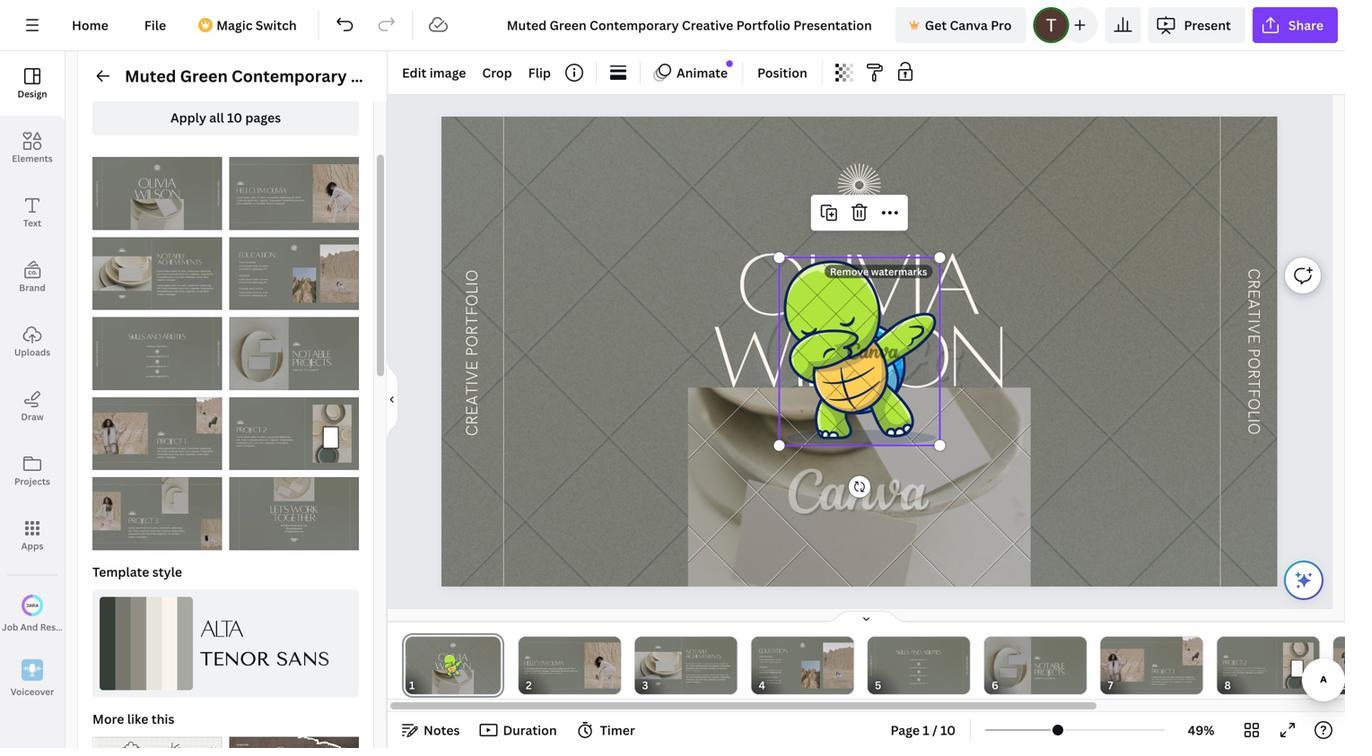 Task type: locate. For each thing, give the bounding box(es) containing it.
i down 'f' on the right of the page
[[1244, 419, 1264, 423]]

animate button
[[648, 58, 735, 87]]

pages
[[245, 109, 281, 126]]

elements
[[12, 153, 53, 165]]

0 vertical spatial i
[[1244, 319, 1264, 324]]

text
[[23, 217, 41, 229]]

elements button
[[0, 116, 65, 180]]

2 vertical spatial o
[[1244, 423, 1264, 435]]

file
[[144, 17, 166, 34]]

ai
[[77, 621, 86, 634]]

o down p
[[1244, 399, 1264, 411]]

apps button
[[0, 504, 65, 568]]

design button
[[0, 51, 65, 116]]

0 horizontal spatial creative
[[351, 65, 417, 87]]

c r e a t i v e p o r t f o l i o
[[1244, 268, 1264, 435]]

10 right the / at the bottom of page
[[941, 722, 956, 739]]

e
[[1244, 289, 1264, 299], [1244, 334, 1264, 344]]

p
[[1244, 349, 1264, 358]]

apply
[[171, 109, 206, 126]]

share button
[[1253, 7, 1338, 43]]

f
[[1244, 389, 1264, 399]]

canva
[[950, 17, 988, 34]]

2 r from the top
[[1244, 370, 1264, 379]]

and
[[20, 621, 38, 634]]

1 vertical spatial 10
[[941, 722, 956, 739]]

remove
[[830, 265, 869, 278]]

o up 'f' on the right of the page
[[1244, 358, 1264, 370]]

r up a
[[1244, 280, 1264, 289]]

i
[[1244, 319, 1264, 324], [1244, 419, 1264, 423]]

watermarks
[[871, 265, 928, 278]]

remove watermarks
[[830, 265, 928, 278]]

side panel tab list
[[0, 51, 86, 712]]

e up p
[[1244, 334, 1264, 344]]

hide image
[[387, 357, 399, 443]]

0 vertical spatial t
[[1244, 309, 1264, 319]]

muted green contemporary creative portfolio presentation
[[125, 65, 597, 87]]

brand
[[19, 282, 46, 294]]

switch
[[256, 17, 297, 34]]

timer
[[600, 722, 635, 739]]

0 vertical spatial o
[[1244, 358, 1264, 370]]

1 vertical spatial t
[[1244, 379, 1264, 389]]

sans
[[277, 649, 330, 671]]

t up l
[[1244, 379, 1264, 389]]

draw
[[21, 411, 44, 423]]

0 vertical spatial 10
[[227, 109, 242, 126]]

v
[[1244, 324, 1264, 334]]

0 vertical spatial r
[[1244, 280, 1264, 289]]

tenor
[[200, 649, 270, 671]]

1 vertical spatial o
[[1244, 399, 1264, 411]]

timer button
[[571, 716, 642, 745]]

magic switch
[[216, 17, 297, 34]]

projects button
[[0, 439, 65, 504]]

1 horizontal spatial 10
[[941, 722, 956, 739]]

1 r from the top
[[1244, 280, 1264, 289]]

t
[[1244, 309, 1264, 319], [1244, 379, 1264, 389]]

portfolio
[[421, 65, 491, 87], [463, 270, 482, 357]]

get canva pro button
[[896, 7, 1026, 43]]

1 vertical spatial r
[[1244, 370, 1264, 379]]

muted green contemporary creative portfolio presentation image
[[92, 157, 222, 230], [229, 157, 359, 230], [92, 237, 222, 310], [229, 237, 359, 310], [92, 317, 222, 390], [229, 317, 359, 390], [92, 398, 222, 470], [229, 398, 359, 470], [92, 478, 222, 551], [229, 478, 359, 551]]

contemporary
[[232, 65, 347, 87]]

brown and green scrapbook art history presentation group
[[229, 727, 359, 749]]

/
[[933, 722, 938, 739]]

position
[[758, 64, 808, 81]]

0 horizontal spatial 10
[[227, 109, 242, 126]]

page 1 image
[[402, 637, 504, 695]]

2 t from the top
[[1244, 379, 1264, 389]]

edit image
[[402, 64, 466, 81]]

canva assistant image
[[1293, 570, 1315, 592]]

l
[[1244, 411, 1264, 419]]

remove watermarks button
[[825, 265, 933, 278]]

hand drawn fireworks image
[[838, 164, 881, 207]]

creative
[[351, 65, 417, 87], [463, 361, 482, 437]]

position button
[[750, 58, 815, 87]]

style
[[152, 564, 182, 581]]

olivia
[[737, 233, 980, 332]]

r up 'f' on the right of the page
[[1244, 370, 1264, 379]]

1 vertical spatial creative
[[463, 361, 482, 437]]

hide pages image
[[824, 610, 910, 625]]

10 inside button
[[227, 109, 242, 126]]

job and resume ai button
[[0, 583, 86, 647]]

i down a
[[1244, 319, 1264, 324]]

crop button
[[475, 58, 519, 87]]

creative left image at left top
[[351, 65, 417, 87]]

r
[[1244, 280, 1264, 289], [1244, 370, 1264, 379]]

0 vertical spatial creative
[[351, 65, 417, 87]]

presentation
[[495, 65, 597, 87]]

1 vertical spatial i
[[1244, 419, 1264, 423]]

crop
[[482, 64, 512, 81]]

apply all 10 pages
[[171, 109, 281, 126]]

alta
[[200, 616, 243, 642]]

flip button
[[521, 58, 558, 87]]

more like this
[[92, 711, 174, 728]]

like
[[127, 711, 148, 728]]

t up v
[[1244, 309, 1264, 319]]

muted green contemporary creative portfolio presentation element
[[92, 157, 222, 230], [229, 157, 359, 230], [92, 237, 222, 310], [229, 237, 359, 310], [92, 317, 222, 390], [229, 317, 359, 390], [92, 398, 222, 470], [229, 398, 359, 470], [92, 478, 222, 551], [229, 478, 359, 551]]

10
[[227, 109, 242, 126], [941, 722, 956, 739]]

voiceover
[[10, 686, 54, 698]]

animate
[[677, 64, 728, 81]]

o down l
[[1244, 423, 1264, 435]]

template
[[92, 564, 149, 581]]

e down c
[[1244, 289, 1264, 299]]

o
[[1244, 358, 1264, 370], [1244, 399, 1264, 411], [1244, 423, 1264, 435]]

3 o from the top
[[1244, 423, 1264, 435]]

more
[[92, 711, 124, 728]]

page 1 / 10
[[891, 722, 956, 739]]

0 vertical spatial e
[[1244, 289, 1264, 299]]

1 vertical spatial e
[[1244, 334, 1264, 344]]

creative right hide image
[[463, 361, 482, 437]]

10 right all at the top left of page
[[227, 109, 242, 126]]



Task type: describe. For each thing, give the bounding box(es) containing it.
0 vertical spatial portfolio
[[421, 65, 491, 87]]

uploads
[[14, 346, 50, 359]]

home link
[[57, 7, 123, 43]]

1 vertical spatial portfolio
[[463, 270, 482, 357]]

file button
[[130, 7, 181, 43]]

duration button
[[474, 716, 564, 745]]

1 t from the top
[[1244, 309, 1264, 319]]

edit image button
[[395, 58, 473, 87]]

home
[[72, 17, 108, 34]]

magic switch button
[[188, 7, 311, 43]]

2 i from the top
[[1244, 419, 1264, 423]]

job and resume ai
[[2, 621, 86, 634]]

creative portfolio
[[463, 270, 482, 437]]

uploads button
[[0, 310, 65, 374]]

wilson
[[712, 305, 1005, 405]]

1 o from the top
[[1244, 358, 1264, 370]]

Page title text field
[[423, 677, 430, 695]]

cute turtle dabbing cartoon vector illustration image
[[780, 258, 940, 446]]

Design title text field
[[493, 7, 888, 43]]

design
[[17, 88, 47, 100]]

present
[[1184, 17, 1231, 34]]

pro
[[991, 17, 1012, 34]]

present button
[[1148, 7, 1246, 43]]

notes button
[[395, 716, 467, 745]]

page
[[891, 722, 920, 739]]

alta tenor sans
[[200, 616, 330, 671]]

1 i from the top
[[1244, 319, 1264, 324]]

get canva pro
[[925, 17, 1012, 34]]

all
[[209, 109, 224, 126]]

green and white doodle thesis defense presentation group
[[92, 727, 222, 749]]

magic
[[216, 17, 253, 34]]

get
[[925, 17, 947, 34]]

2 e from the top
[[1244, 334, 1264, 344]]

text button
[[0, 180, 65, 245]]

2 o from the top
[[1244, 399, 1264, 411]]

notes
[[424, 722, 460, 739]]

projects
[[14, 476, 50, 488]]

edit
[[402, 64, 427, 81]]

duration
[[503, 722, 557, 739]]

resume
[[40, 621, 75, 634]]

1
[[923, 722, 930, 739]]

job
[[2, 621, 18, 634]]

share
[[1289, 17, 1324, 34]]

main menu bar
[[0, 0, 1346, 51]]

green
[[180, 65, 228, 87]]

brand button
[[0, 245, 65, 310]]

page 1 / 10 button
[[884, 716, 963, 745]]

draw button
[[0, 374, 65, 439]]

template style
[[92, 564, 182, 581]]

apply all 10 pages button
[[92, 100, 359, 136]]

muted
[[125, 65, 176, 87]]

new image
[[727, 61, 733, 67]]

1 e from the top
[[1244, 289, 1264, 299]]

10 inside 'button'
[[941, 722, 956, 739]]

flip
[[528, 64, 551, 81]]

c
[[1244, 268, 1264, 280]]

1 horizontal spatial creative
[[463, 361, 482, 437]]

this
[[151, 711, 174, 728]]

voiceover button
[[0, 647, 65, 712]]

a
[[1244, 299, 1264, 309]]

49%
[[1188, 722, 1215, 739]]

apps
[[21, 540, 43, 552]]

image
[[430, 64, 466, 81]]

49% button
[[1172, 716, 1231, 745]]



Task type: vqa. For each thing, say whether or not it's contained in the screenshot.
"threats."
no



